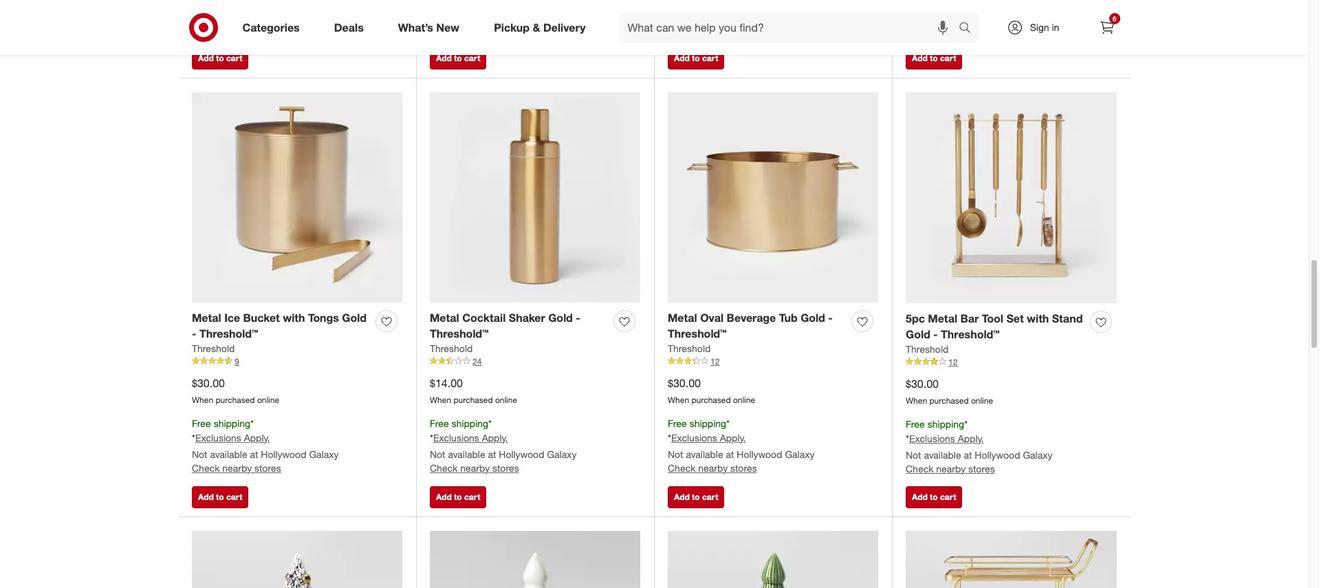 Task type: vqa. For each thing, say whether or not it's contained in the screenshot.


Task type: locate. For each thing, give the bounding box(es) containing it.
- inside the metal cocktail shaker gold - threshold™
[[576, 311, 580, 325]]

threshold up the 9
[[192, 343, 235, 354]]

threshold link down 5pc at the right bottom of page
[[906, 343, 949, 356]]

metal oval beverage tub gold - threshold™ link
[[668, 310, 846, 342]]

galaxy
[[785, 9, 815, 21], [1023, 10, 1053, 22], [309, 448, 339, 460], [547, 448, 577, 460], [785, 448, 815, 460], [1023, 449, 1053, 461]]

not inside "not available at check nearby stores"
[[192, 9, 207, 21]]

threshold™ down bar
[[941, 327, 1000, 341]]

threshold
[[192, 343, 235, 354], [430, 343, 473, 354], [668, 343, 711, 354], [906, 343, 949, 355]]

5pc metal bar tool set with stand gold - threshold™ image
[[906, 92, 1117, 303], [906, 92, 1117, 303]]

free for metal cocktail shaker gold - threshold™
[[430, 417, 449, 429]]

metal inside metal ice bucket with tongs gold - threshold™
[[192, 311, 221, 325]]

0 horizontal spatial 12
[[711, 356, 720, 367]]

threshold link down oval
[[668, 342, 711, 356]]

at inside "not available at check nearby stores"
[[250, 9, 258, 21]]

available
[[210, 9, 247, 21], [686, 9, 723, 21], [924, 10, 961, 22], [210, 448, 247, 460], [448, 448, 485, 460], [686, 448, 723, 460], [924, 449, 961, 461]]

threshold link for metal cocktail shaker gold - threshold™
[[430, 342, 473, 356]]

threshold link for 5pc metal bar tool set with stand gold - threshold™
[[906, 343, 949, 356]]

$30.00 when purchased online for ice
[[192, 376, 279, 405]]

stores
[[255, 23, 281, 35], [493, 23, 519, 35], [731, 23, 757, 35], [969, 24, 995, 36], [255, 462, 281, 474], [493, 462, 519, 474], [731, 462, 757, 474], [969, 463, 995, 474]]

2 horizontal spatial $30.00 when purchased online
[[906, 377, 993, 406]]

hollywood for metal oval beverage tub gold - threshold™
[[737, 448, 783, 460]]

5pc
[[906, 312, 925, 326]]

24
[[473, 356, 482, 367]]

sign in link
[[995, 12, 1081, 43]]

exclusions apply. button for metal ice bucket with tongs gold - threshold™
[[195, 431, 270, 445]]

threshold™ down oval
[[668, 327, 727, 341]]

gold right tongs
[[342, 311, 367, 325]]

threshold up 24
[[430, 343, 473, 354]]

shipping
[[214, 417, 250, 429], [452, 417, 488, 429], [690, 417, 726, 429], [928, 418, 964, 430]]

cocktail
[[462, 311, 506, 325]]

free
[[192, 417, 211, 429], [430, 417, 449, 429], [668, 417, 687, 429], [906, 418, 925, 430]]

when for 5pc metal bar tool set with stand gold - threshold™
[[906, 395, 927, 406]]

What can we help you find? suggestions appear below search field
[[619, 12, 962, 43]]

&
[[533, 20, 540, 34]]

12 link down metal oval beverage tub gold - threshold™ link
[[668, 356, 878, 368]]

0 horizontal spatial not available at hollywood galaxy check nearby stores
[[668, 9, 815, 35]]

0 horizontal spatial $30.00
[[192, 376, 225, 390]]

free for metal ice bucket with tongs gold - threshold™
[[192, 417, 211, 429]]

metal, wood, and leather bar cart - gold - threshold™ image
[[906, 531, 1117, 588], [906, 531, 1117, 588]]

galaxy for metal oval beverage tub gold - threshold™
[[785, 448, 815, 460]]

free for 5pc metal bar tool set with stand gold - threshold™
[[906, 418, 925, 430]]

online inside $14.00 when purchased online
[[495, 395, 517, 405]]

purchased for metal oval beverage tub gold - threshold™
[[692, 395, 731, 405]]

*
[[250, 417, 254, 429], [488, 417, 492, 429], [726, 417, 730, 429], [964, 418, 968, 430], [192, 432, 195, 443], [430, 432, 433, 443], [668, 432, 671, 443], [906, 432, 909, 444]]

5pc metal bar tool set with stand gold - threshold™ link
[[906, 311, 1085, 343]]

purchased for 5pc metal bar tool set with stand gold - threshold™
[[930, 395, 969, 406]]

threshold™ down cocktail
[[430, 327, 489, 341]]

$14.00 when purchased online
[[430, 376, 517, 405]]

1 horizontal spatial $30.00
[[668, 376, 701, 390]]

with left tongs
[[283, 311, 305, 325]]

oval
[[700, 311, 724, 325]]

add to cart button
[[192, 48, 249, 70], [430, 48, 487, 70], [668, 48, 725, 70], [906, 48, 963, 70], [192, 486, 249, 508], [430, 486, 487, 508], [668, 486, 725, 508], [906, 486, 963, 508]]

to
[[216, 53, 224, 63], [454, 53, 462, 63], [692, 53, 700, 63], [930, 53, 938, 63], [216, 492, 224, 502], [454, 492, 462, 502], [692, 492, 700, 502], [930, 492, 938, 502]]

0 horizontal spatial with
[[283, 311, 305, 325]]

1 horizontal spatial 12
[[949, 357, 958, 367]]

$30.00 when purchased online
[[192, 376, 279, 405], [668, 376, 755, 405], [906, 377, 993, 406]]

2 horizontal spatial $30.00
[[906, 377, 939, 391]]

medium ornament bottle brush christmas tree - threshold™ image
[[192, 531, 402, 588], [192, 531, 402, 588]]

metal left cocktail
[[430, 311, 459, 325]]

gold right tub
[[801, 311, 825, 325]]

purchased for metal ice bucket with tongs gold - threshold™
[[216, 395, 255, 405]]

with
[[283, 311, 305, 325], [1027, 312, 1049, 326]]

threshold for 5pc metal bar tool set with stand gold - threshold™
[[906, 343, 949, 355]]

not
[[192, 9, 207, 21], [668, 9, 683, 21], [906, 10, 921, 22], [192, 448, 207, 460], [430, 448, 445, 460], [668, 448, 683, 460], [906, 449, 921, 461]]

1 horizontal spatial with
[[1027, 312, 1049, 326]]

threshold™ inside metal ice bucket with tongs gold - threshold™
[[199, 327, 258, 341]]

exclusions apply. button
[[195, 431, 270, 445], [433, 431, 508, 445], [671, 431, 746, 445], [909, 432, 984, 445]]

threshold link
[[192, 342, 235, 356], [430, 342, 473, 356], [668, 342, 711, 356], [906, 343, 949, 356]]

threshold link up 24
[[430, 342, 473, 356]]

when for metal oval beverage tub gold - threshold™
[[668, 395, 689, 405]]

deals link
[[322, 12, 381, 43]]

categories
[[242, 20, 300, 34]]

online
[[257, 395, 279, 405], [495, 395, 517, 405], [733, 395, 755, 405], [971, 395, 993, 406]]

purchased
[[216, 395, 255, 405], [454, 395, 493, 405], [692, 395, 731, 405], [930, 395, 969, 406]]

online for shaker
[[495, 395, 517, 405]]

not available at hollywood galaxy check nearby stores
[[668, 9, 815, 35], [906, 10, 1053, 36]]

-
[[576, 311, 580, 325], [828, 311, 833, 325], [192, 327, 196, 341], [934, 327, 938, 341]]

when
[[192, 395, 213, 405], [430, 395, 451, 405], [668, 395, 689, 405], [906, 395, 927, 406]]

with right set
[[1027, 312, 1049, 326]]

12 for metal
[[949, 357, 958, 367]]

hollywood for 5pc metal bar tool set with stand gold - threshold™
[[975, 449, 1021, 461]]

metal left ice
[[192, 311, 221, 325]]

beverage
[[727, 311, 776, 325]]

with inside metal ice bucket with tongs gold - threshold™
[[283, 311, 305, 325]]

metal oval beverage tub gold - threshold™ image
[[668, 92, 878, 302], [668, 92, 878, 302]]

threshold™ down ice
[[199, 327, 258, 341]]

$14.00
[[430, 376, 463, 390]]

purchased inside $14.00 when purchased online
[[454, 395, 493, 405]]

exclusions apply. button for metal oval beverage tub gold - threshold™
[[671, 431, 746, 445]]

available inside "not available at check nearby stores"
[[210, 9, 247, 21]]

0 horizontal spatial $30.00 when purchased online
[[192, 376, 279, 405]]

- inside 5pc metal bar tool set with stand gold - threshold™
[[934, 327, 938, 341]]

gold
[[342, 311, 367, 325], [548, 311, 573, 325], [801, 311, 825, 325], [906, 327, 930, 341]]

1 horizontal spatial 12 link
[[906, 356, 1117, 368]]

metal left bar
[[928, 312, 958, 326]]

apply.
[[244, 432, 270, 443], [482, 432, 508, 443], [720, 432, 746, 443], [958, 432, 984, 444]]

deals
[[334, 20, 364, 34]]

when for metal cocktail shaker gold - threshold™
[[430, 395, 451, 405]]

12 link down 5pc metal bar tool set with stand gold - threshold™ link
[[906, 356, 1117, 368]]

gold down 5pc at the right bottom of page
[[906, 327, 930, 341]]

12 link for tool
[[906, 356, 1117, 368]]

exclusions apply. button for 5pc metal bar tool set with stand gold - threshold™
[[909, 432, 984, 445]]

threshold down oval
[[668, 343, 711, 354]]

add
[[198, 53, 214, 63], [436, 53, 452, 63], [674, 53, 690, 63], [912, 53, 928, 63], [198, 492, 214, 502], [436, 492, 452, 502], [674, 492, 690, 502], [912, 492, 928, 502]]

cart
[[226, 53, 242, 63], [464, 53, 480, 63], [702, 53, 718, 63], [940, 53, 956, 63], [226, 492, 242, 502], [464, 492, 480, 502], [702, 492, 718, 502], [940, 492, 956, 502]]

gold inside metal oval beverage tub gold - threshold™
[[801, 311, 825, 325]]

12 down 5pc metal bar tool set with stand gold - threshold™
[[949, 357, 958, 367]]

threshold for metal oval beverage tub gold - threshold™
[[668, 343, 711, 354]]

$30.00 for metal oval beverage tub gold - threshold™
[[668, 376, 701, 390]]

metal cocktail shaker gold - threshold™
[[430, 311, 580, 341]]

online for bucket
[[257, 395, 279, 405]]

1 horizontal spatial $30.00 when purchased online
[[668, 376, 755, 405]]

metal left oval
[[668, 311, 697, 325]]

large scalloped ceramic christmas tree green - threshold™ image
[[668, 531, 878, 588], [668, 531, 878, 588]]

tool
[[982, 312, 1004, 326]]

24 link
[[430, 356, 640, 368]]

nearby
[[222, 23, 252, 35], [460, 23, 490, 35], [698, 23, 728, 35], [936, 24, 966, 36], [222, 462, 252, 474], [460, 462, 490, 474], [698, 462, 728, 474], [936, 463, 966, 474]]

search
[[952, 22, 985, 35]]

12 link
[[668, 356, 878, 368], [906, 356, 1117, 368]]

threshold™
[[199, 327, 258, 341], [430, 327, 489, 341], [668, 327, 727, 341], [941, 327, 1000, 341]]

free shipping * * exclusions apply. not available at hollywood galaxy check nearby stores for beverage
[[668, 417, 815, 474]]

add to cart
[[198, 53, 242, 63], [436, 53, 480, 63], [674, 53, 718, 63], [912, 53, 956, 63], [198, 492, 242, 502], [436, 492, 480, 502], [674, 492, 718, 502], [912, 492, 956, 502]]

galaxy for metal cocktail shaker gold - threshold™
[[547, 448, 577, 460]]

metal ice bucket with tongs gold - threshold™ image
[[192, 92, 402, 302], [192, 92, 402, 302]]

metal ice bucket with tongs gold - threshold™
[[192, 311, 367, 341]]

check nearby stores button
[[192, 23, 281, 36], [430, 23, 519, 36], [668, 23, 757, 36], [906, 23, 995, 37], [192, 461, 281, 475], [430, 461, 519, 475], [668, 461, 757, 475], [906, 462, 995, 476]]

hollywood
[[737, 9, 783, 21], [975, 10, 1021, 22], [261, 448, 307, 460], [499, 448, 545, 460], [737, 448, 783, 460], [975, 449, 1021, 461]]

shaker
[[509, 311, 545, 325]]

set
[[1007, 312, 1024, 326]]

threshold link for metal ice bucket with tongs gold - threshold™
[[192, 342, 235, 356]]

bucket
[[243, 311, 280, 325]]

exclusions for 5pc metal bar tool set with stand gold - threshold™
[[909, 432, 955, 444]]

shipping for 5pc metal bar tool set with stand gold - threshold™
[[928, 418, 964, 430]]

metal inside metal oval beverage tub gold - threshold™
[[668, 311, 697, 325]]

exclusions
[[195, 432, 241, 443], [433, 432, 479, 443], [671, 432, 717, 443], [909, 432, 955, 444]]

check
[[192, 23, 220, 35], [430, 23, 458, 35], [668, 23, 696, 35], [906, 24, 934, 36], [192, 462, 220, 474], [430, 462, 458, 474], [668, 462, 696, 474], [906, 463, 934, 474]]

0 horizontal spatial 12 link
[[668, 356, 878, 368]]

threshold for metal cocktail shaker gold - threshold™
[[430, 343, 473, 354]]

large scalloped ceramic christmas tree white - threshold™ image
[[430, 531, 640, 588], [430, 531, 640, 588]]

when for metal ice bucket with tongs gold - threshold™
[[192, 395, 213, 405]]

at
[[250, 9, 258, 21], [726, 9, 734, 21], [964, 10, 972, 22], [250, 448, 258, 460], [488, 448, 496, 460], [726, 448, 734, 460], [964, 449, 972, 461]]

shipping for metal oval beverage tub gold - threshold™
[[690, 417, 726, 429]]

shipping for metal ice bucket with tongs gold - threshold™
[[214, 417, 250, 429]]

metal
[[192, 311, 221, 325], [430, 311, 459, 325], [668, 311, 697, 325], [928, 312, 958, 326]]

when inside $14.00 when purchased online
[[430, 395, 451, 405]]

threshold link up the 9
[[192, 342, 235, 356]]

pickup & delivery
[[494, 20, 586, 34]]

free shipping * * exclusions apply. not available at hollywood galaxy check nearby stores
[[192, 417, 339, 474], [430, 417, 577, 474], [668, 417, 815, 474], [906, 418, 1053, 474]]

metal cocktail shaker gold - threshold™ image
[[430, 92, 640, 302], [430, 92, 640, 302]]

exclusions for metal ice bucket with tongs gold - threshold™
[[195, 432, 241, 443]]

$30.00 when purchased online for oval
[[668, 376, 755, 405]]

threshold down 5pc at the right bottom of page
[[906, 343, 949, 355]]

tongs
[[308, 311, 339, 325]]

12 down oval
[[711, 356, 720, 367]]

$30.00
[[192, 376, 225, 390], [668, 376, 701, 390], [906, 377, 939, 391]]

metal inside the metal cocktail shaker gold - threshold™
[[430, 311, 459, 325]]

gold right shaker
[[548, 311, 573, 325]]

12 for oval
[[711, 356, 720, 367]]

stand
[[1052, 312, 1083, 326]]

12
[[711, 356, 720, 367], [949, 357, 958, 367]]



Task type: describe. For each thing, give the bounding box(es) containing it.
$30.00 for metal ice bucket with tongs gold - threshold™
[[192, 376, 225, 390]]

free shipping * * exclusions apply. not available at hollywood galaxy check nearby stores for bar
[[906, 418, 1053, 474]]

threshold for metal ice bucket with tongs gold - threshold™
[[192, 343, 235, 354]]

threshold™ inside metal oval beverage tub gold - threshold™
[[668, 327, 727, 341]]

hollywood for metal ice bucket with tongs gold - threshold™
[[261, 448, 307, 460]]

metal for metal cocktail shaker gold - threshold™
[[430, 311, 459, 325]]

delivery
[[543, 20, 586, 34]]

threshold link for metal oval beverage tub gold - threshold™
[[668, 342, 711, 356]]

5pc metal bar tool set with stand gold - threshold™
[[906, 312, 1083, 341]]

categories link
[[231, 12, 317, 43]]

search button
[[952, 12, 985, 45]]

9 link
[[192, 356, 402, 368]]

- inside metal ice bucket with tongs gold - threshold™
[[192, 327, 196, 341]]

$30.00 for 5pc metal bar tool set with stand gold - threshold™
[[906, 377, 939, 391]]

metal cocktail shaker gold - threshold™ link
[[430, 310, 608, 342]]

threshold™ inside the metal cocktail shaker gold - threshold™
[[430, 327, 489, 341]]

metal for metal oval beverage tub gold - threshold™
[[668, 311, 697, 325]]

bar
[[961, 312, 979, 326]]

in
[[1052, 21, 1060, 33]]

9
[[235, 356, 239, 367]]

free shipping * * exclusions apply. not available at hollywood galaxy check nearby stores for bucket
[[192, 417, 339, 474]]

online for bar
[[971, 395, 993, 406]]

ice
[[224, 311, 240, 325]]

check nearby stores
[[430, 23, 519, 35]]

free for metal oval beverage tub gold - threshold™
[[668, 417, 687, 429]]

threshold™ inside 5pc metal bar tool set with stand gold - threshold™
[[941, 327, 1000, 341]]

check inside "not available at check nearby stores"
[[192, 23, 220, 35]]

free shipping * * exclusions apply. not available at hollywood galaxy check nearby stores for shaker
[[430, 417, 577, 474]]

gold inside the metal cocktail shaker gold - threshold™
[[548, 311, 573, 325]]

1 horizontal spatial not available at hollywood galaxy check nearby stores
[[906, 10, 1053, 36]]

sign in
[[1030, 21, 1060, 33]]

hollywood for metal cocktail shaker gold - threshold™
[[499, 448, 545, 460]]

sign
[[1030, 21, 1049, 33]]

with inside 5pc metal bar tool set with stand gold - threshold™
[[1027, 312, 1049, 326]]

purchased for metal cocktail shaker gold - threshold™
[[454, 395, 493, 405]]

apply. for bucket
[[244, 432, 270, 443]]

apply. for bar
[[958, 432, 984, 444]]

12 link for tub
[[668, 356, 878, 368]]

exclusions for metal oval beverage tub gold - threshold™
[[671, 432, 717, 443]]

$30.00 when purchased online for metal
[[906, 377, 993, 406]]

not available at check nearby stores
[[192, 9, 281, 35]]

metal oval beverage tub gold - threshold™
[[668, 311, 833, 341]]

galaxy for 5pc metal bar tool set with stand gold - threshold™
[[1023, 449, 1053, 461]]

what's new
[[398, 20, 460, 34]]

6 link
[[1092, 12, 1122, 43]]

what's
[[398, 20, 433, 34]]

metal ice bucket with tongs gold - threshold™ link
[[192, 310, 370, 342]]

stores inside "not available at check nearby stores"
[[255, 23, 281, 35]]

galaxy for metal ice bucket with tongs gold - threshold™
[[309, 448, 339, 460]]

apply. for shaker
[[482, 432, 508, 443]]

new
[[436, 20, 460, 34]]

shipping for metal cocktail shaker gold - threshold™
[[452, 417, 488, 429]]

gold inside metal ice bucket with tongs gold - threshold™
[[342, 311, 367, 325]]

metal for metal ice bucket with tongs gold - threshold™
[[192, 311, 221, 325]]

pickup
[[494, 20, 530, 34]]

pickup & delivery link
[[482, 12, 603, 43]]

metal inside 5pc metal bar tool set with stand gold - threshold™
[[928, 312, 958, 326]]

gold inside 5pc metal bar tool set with stand gold - threshold™
[[906, 327, 930, 341]]

- inside metal oval beverage tub gold - threshold™
[[828, 311, 833, 325]]

exclusions for metal cocktail shaker gold - threshold™
[[433, 432, 479, 443]]

exclusions apply. button for metal cocktail shaker gold - threshold™
[[433, 431, 508, 445]]

nearby inside "not available at check nearby stores"
[[222, 23, 252, 35]]

tub
[[779, 311, 798, 325]]

what's new link
[[386, 12, 477, 43]]

apply. for beverage
[[720, 432, 746, 443]]

online for beverage
[[733, 395, 755, 405]]

6
[[1113, 14, 1117, 23]]



